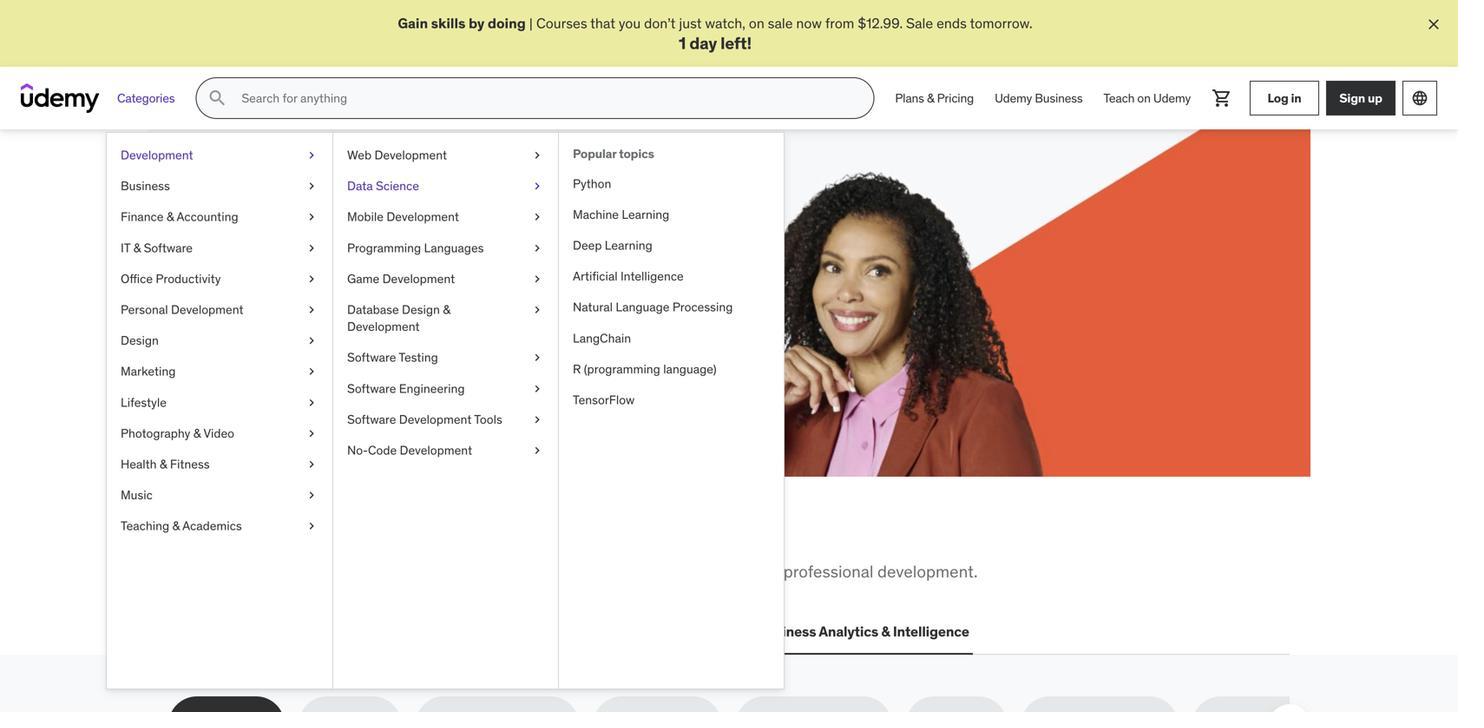 Task type: vqa. For each thing, say whether or not it's contained in the screenshot.
xsmall icon inside "Health & Fitness" link
yes



Task type: describe. For each thing, give the bounding box(es) containing it.
tensorflow
[[573, 392, 635, 408]]

data for data science "button"
[[528, 623, 559, 641]]

personal
[[121, 302, 168, 318]]

natural
[[573, 299, 613, 315]]

critical
[[211, 561, 260, 582]]

journey,
[[468, 283, 517, 301]]

academics
[[182, 518, 242, 534]]

now
[[797, 14, 822, 32]]

courses for (and
[[231, 283, 282, 301]]

you inside "gain skills by doing | courses that you don't just watch, on sale now from $12.99. sale ends tomorrow. 1 day left!"
[[619, 14, 641, 32]]

data science element
[[558, 133, 784, 689]]

Search for anything text field
[[238, 84, 853, 113]]

sale
[[768, 14, 793, 32]]

topics
[[619, 146, 655, 162]]

business for business analytics & intelligence
[[758, 623, 817, 641]]

udemy business
[[995, 90, 1083, 106]]

engineering
[[399, 381, 465, 396]]

$12.99. for save)
[[247, 302, 292, 320]]

up
[[1368, 90, 1383, 106]]

software for software testing
[[347, 350, 396, 365]]

business for business
[[121, 178, 170, 194]]

python
[[573, 176, 612, 191]]

2 udemy from the left
[[1154, 90, 1191, 106]]

intelligence inside button
[[893, 623, 970, 641]]

machine
[[573, 207, 619, 222]]

log in
[[1268, 90, 1302, 106]]

at
[[231, 302, 243, 320]]

xsmall image for personal development
[[305, 301, 319, 318]]

photography & video link
[[107, 418, 333, 449]]

artificial
[[573, 269, 618, 284]]

langchain
[[573, 330, 631, 346]]

doing
[[488, 14, 526, 32]]

no-code development
[[347, 443, 472, 458]]

& for academics
[[172, 518, 180, 534]]

xsmall image for health & fitness
[[305, 456, 319, 473]]

science for data science link
[[376, 178, 419, 194]]

software inside it & software link
[[144, 240, 193, 256]]

skills inside "gain skills by doing | courses that you don't just watch, on sale now from $12.99. sale ends tomorrow. 1 day left!"
[[431, 14, 466, 32]]

popular topics
[[573, 146, 655, 162]]

courses for doing
[[536, 14, 588, 32]]

natural language processing link
[[559, 292, 784, 323]]

save)
[[297, 240, 366, 276]]

day
[[690, 32, 717, 53]]

office productivity
[[121, 271, 221, 287]]

learning
[[415, 283, 465, 301]]

software engineering link
[[333, 373, 558, 404]]

the
[[214, 518, 258, 554]]

xsmall image for software development tools
[[531, 411, 544, 428]]

pricing
[[937, 90, 974, 106]]

every
[[306, 283, 339, 301]]

xsmall image for lifestyle
[[305, 394, 319, 411]]

web development
[[347, 147, 447, 163]]

software for software engineering
[[347, 381, 396, 396]]

teaching & academics
[[121, 518, 242, 534]]

xsmall image for web development
[[531, 147, 544, 164]]

science for data science "button"
[[561, 623, 613, 641]]

it for it certifications
[[312, 623, 324, 641]]

0 vertical spatial in
[[1292, 90, 1302, 106]]

finance & accounting link
[[107, 202, 333, 233]]

teaching & academics link
[[107, 511, 333, 542]]

personal development
[[121, 302, 244, 318]]

no-code development link
[[333, 435, 558, 466]]

xsmall image for it & software
[[305, 240, 319, 257]]

sale for save)
[[295, 302, 322, 320]]

xsmall image for programming languages
[[531, 240, 544, 257]]

rounded
[[718, 561, 780, 582]]

software development tools link
[[333, 404, 558, 435]]

popular
[[573, 146, 617, 162]]

mobile development
[[347, 209, 459, 225]]

xsmall image for office productivity
[[305, 271, 319, 288]]

udemy image
[[21, 84, 100, 113]]

machine learning link
[[559, 199, 784, 230]]

development inside database design & development
[[347, 319, 420, 335]]

plans
[[896, 90, 925, 106]]

analytics
[[819, 623, 879, 641]]

tomorrow. for save)
[[359, 302, 421, 320]]

sale for |
[[907, 14, 934, 32]]

health & fitness
[[121, 456, 210, 472]]

accounting
[[177, 209, 238, 225]]

tomorrow. for |
[[970, 14, 1033, 32]]

business link
[[107, 171, 333, 202]]

$12.99. for |
[[858, 14, 903, 32]]

it certifications button
[[308, 611, 418, 653]]

one
[[501, 518, 551, 554]]

plans & pricing link
[[885, 77, 985, 119]]

it for it & software
[[121, 240, 130, 256]]

xsmall image for mobile development
[[531, 209, 544, 226]]

office
[[121, 271, 153, 287]]

mobile
[[347, 209, 384, 225]]

our
[[527, 561, 551, 582]]

xsmall image for design
[[305, 332, 319, 349]]

data science for data science link
[[347, 178, 419, 194]]

ends for |
[[937, 14, 967, 32]]

|
[[530, 14, 533, 32]]

succeed
[[450, 205, 558, 241]]

0 horizontal spatial skills
[[263, 518, 338, 554]]

& for software
[[133, 240, 141, 256]]

teaching
[[121, 518, 169, 534]]

video
[[204, 426, 234, 441]]

well-
[[682, 561, 718, 582]]

teach on udemy link
[[1094, 77, 1202, 119]]

xsmall image for no-code development
[[531, 442, 544, 459]]

xsmall image for database design & development
[[531, 301, 544, 318]]

xsmall image for software engineering
[[531, 380, 544, 397]]

office productivity link
[[107, 264, 333, 295]]

tensorflow link
[[559, 385, 784, 416]]

finance & accounting
[[121, 209, 238, 225]]

1
[[679, 32, 686, 53]]

langchain link
[[559, 323, 784, 354]]

music
[[121, 487, 153, 503]]

all the skills you need in one place from critical workplace skills to technical topics, our catalog supports well-rounded professional development.
[[168, 518, 978, 582]]

data science button
[[525, 611, 617, 653]]

photography
[[121, 426, 190, 441]]

artificial intelligence
[[573, 269, 684, 284]]

deep
[[573, 238, 602, 253]]

music link
[[107, 480, 333, 511]]



Task type: locate. For each thing, give the bounding box(es) containing it.
choose a language image
[[1412, 90, 1429, 107]]

0 vertical spatial sale
[[907, 14, 934, 32]]

xsmall image inside the database design & development link
[[531, 301, 544, 318]]

& inside button
[[882, 623, 890, 641]]

udemy right "pricing"
[[995, 90, 1033, 106]]

2 vertical spatial skills
[[344, 561, 381, 582]]

r (programming language)
[[573, 361, 717, 377]]

health
[[121, 456, 157, 472]]

1 vertical spatial sale
[[295, 302, 322, 320]]

science inside data science link
[[376, 178, 419, 194]]

xsmall image inside web development link
[[531, 147, 544, 164]]

science
[[376, 178, 419, 194], [561, 623, 613, 641]]

1 horizontal spatial intelligence
[[893, 623, 970, 641]]

2 vertical spatial business
[[758, 623, 817, 641]]

workplace
[[264, 561, 340, 582]]

1 vertical spatial in
[[370, 283, 381, 301]]

1 horizontal spatial in
[[469, 518, 496, 554]]

business analytics & intelligence
[[758, 623, 970, 641]]

software engineering
[[347, 381, 465, 396]]

& inside database design & development
[[443, 302, 451, 318]]

& inside 'link'
[[193, 426, 201, 441]]

in inside learn, practice, succeed (and save) courses for every skill in your learning journey, starting at $12.99. sale ends tomorrow.
[[370, 283, 381, 301]]

&
[[927, 90, 935, 106], [167, 209, 174, 225], [133, 240, 141, 256], [443, 302, 451, 318], [193, 426, 201, 441], [160, 456, 167, 472], [172, 518, 180, 534], [882, 623, 890, 641]]

skills left the by on the left of the page
[[431, 14, 466, 32]]

from
[[168, 561, 207, 582]]

you right that
[[619, 14, 641, 32]]

software up office productivity
[[144, 240, 193, 256]]

xsmall image inside personal development link
[[305, 301, 319, 318]]

design inside database design & development
[[402, 302, 440, 318]]

data science
[[347, 178, 419, 194], [528, 623, 613, 641]]

categories button
[[107, 77, 185, 119]]

& right teaching
[[172, 518, 180, 534]]

xsmall image for development
[[305, 147, 319, 164]]

tools
[[474, 412, 503, 427]]

finance
[[121, 209, 164, 225]]

business left teach
[[1035, 90, 1083, 106]]

1 vertical spatial ends
[[325, 302, 356, 320]]

tomorrow. inside learn, practice, succeed (and save) courses for every skill in your learning journey, starting at $12.99. sale ends tomorrow.
[[359, 302, 421, 320]]

you inside all the skills you need in one place from critical workplace skills to technical topics, our catalog supports well-rounded professional development.
[[343, 518, 392, 554]]

udemy business link
[[985, 77, 1094, 119]]

science inside data science "button"
[[561, 623, 613, 641]]

no-
[[347, 443, 368, 458]]

1 vertical spatial data
[[528, 623, 559, 641]]

xsmall image inside 'software testing' link
[[531, 349, 544, 366]]

intelligence up natural language processing
[[621, 269, 684, 284]]

1 vertical spatial data science
[[528, 623, 613, 641]]

you up to
[[343, 518, 392, 554]]

xsmall image for photography & video
[[305, 425, 319, 442]]

2 horizontal spatial in
[[1292, 90, 1302, 106]]

business up finance
[[121, 178, 170, 194]]

learn,
[[231, 205, 321, 241]]

sign up
[[1340, 90, 1383, 106]]

it left certifications
[[312, 623, 324, 641]]

1 horizontal spatial sale
[[907, 14, 934, 32]]

business left analytics
[[758, 623, 817, 641]]

2 vertical spatial in
[[469, 518, 496, 554]]

tomorrow. up udemy business
[[970, 14, 1033, 32]]

xsmall image inside health & fitness link
[[305, 456, 319, 473]]

design down learning
[[402, 302, 440, 318]]

design link
[[107, 325, 333, 356]]

development
[[121, 147, 193, 163], [375, 147, 447, 163], [387, 209, 459, 225], [383, 271, 455, 287], [171, 302, 244, 318], [347, 319, 420, 335], [399, 412, 472, 427], [400, 443, 472, 458]]

xsmall image for software testing
[[531, 349, 544, 366]]

data science for data science "button"
[[528, 623, 613, 641]]

0 horizontal spatial you
[[343, 518, 392, 554]]

0 vertical spatial skills
[[431, 14, 466, 32]]

learning inside machine learning link
[[622, 207, 670, 222]]

marketing
[[121, 364, 176, 379]]

xsmall image inside software development tools link
[[531, 411, 544, 428]]

by
[[469, 14, 485, 32]]

$12.99. right from
[[858, 14, 903, 32]]

lifestyle
[[121, 395, 167, 410]]

& for fitness
[[160, 456, 167, 472]]

processing
[[673, 299, 733, 315]]

programming languages
[[347, 240, 484, 256]]

machine learning
[[573, 207, 670, 222]]

xsmall image inside design link
[[305, 332, 319, 349]]

r (programming language) link
[[559, 354, 784, 385]]

data down our
[[528, 623, 559, 641]]

1 horizontal spatial data science
[[528, 623, 613, 641]]

1 vertical spatial science
[[561, 623, 613, 641]]

xsmall image
[[531, 147, 544, 164], [305, 178, 319, 195], [531, 209, 544, 226], [305, 271, 319, 288], [531, 380, 544, 397], [305, 394, 319, 411], [531, 411, 544, 428], [305, 425, 319, 442]]

& right plans
[[927, 90, 935, 106]]

technical
[[403, 561, 470, 582]]

0 vertical spatial science
[[376, 178, 419, 194]]

plans & pricing
[[896, 90, 974, 106]]

software up software engineering on the left bottom
[[347, 350, 396, 365]]

$12.99.
[[858, 14, 903, 32], [247, 302, 292, 320]]

1 horizontal spatial it
[[312, 623, 324, 641]]

0 vertical spatial data science
[[347, 178, 419, 194]]

xsmall image for music
[[305, 487, 319, 504]]

software for software development tools
[[347, 412, 396, 427]]

0 horizontal spatial courses
[[231, 283, 282, 301]]

xsmall image inside marketing link
[[305, 363, 319, 380]]

professional
[[784, 561, 874, 582]]

sale inside learn, practice, succeed (and save) courses for every skill in your learning journey, starting at $12.99. sale ends tomorrow.
[[295, 302, 322, 320]]

intelligence down development.
[[893, 623, 970, 641]]

1 vertical spatial courses
[[231, 283, 282, 301]]

0 vertical spatial design
[[402, 302, 440, 318]]

0 horizontal spatial intelligence
[[621, 269, 684, 284]]

for
[[285, 283, 302, 301]]

2 horizontal spatial business
[[1035, 90, 1083, 106]]

left!
[[721, 32, 752, 53]]

ends down skill
[[325, 302, 356, 320]]

0 horizontal spatial design
[[121, 333, 159, 348]]

& inside "link"
[[927, 90, 935, 106]]

udemy left shopping cart with 0 items icon
[[1154, 90, 1191, 106]]

software down software testing
[[347, 381, 396, 396]]

marketing link
[[107, 356, 333, 387]]

0 horizontal spatial it
[[121, 240, 130, 256]]

ends for save)
[[325, 302, 356, 320]]

on right teach
[[1138, 90, 1151, 106]]

xsmall image inside finance & accounting link
[[305, 209, 319, 226]]

learning down python link
[[622, 207, 670, 222]]

on inside "gain skills by doing | courses that you don't just watch, on sale now from $12.99. sale ends tomorrow. 1 day left!"
[[749, 14, 765, 32]]

2 horizontal spatial skills
[[431, 14, 466, 32]]

0 vertical spatial $12.99.
[[858, 14, 903, 32]]

0 vertical spatial on
[[749, 14, 765, 32]]

that
[[591, 14, 616, 32]]

lifestyle link
[[107, 387, 333, 418]]

design down personal
[[121, 333, 159, 348]]

sale up plans
[[907, 14, 934, 32]]

1 vertical spatial learning
[[605, 238, 653, 253]]

sale inside "gain skills by doing | courses that you don't just watch, on sale now from $12.99. sale ends tomorrow. 1 day left!"
[[907, 14, 934, 32]]

0 horizontal spatial in
[[370, 283, 381, 301]]

0 horizontal spatial ends
[[325, 302, 356, 320]]

fitness
[[170, 456, 210, 472]]

1 vertical spatial on
[[1138, 90, 1151, 106]]

xsmall image inside it & software link
[[305, 240, 319, 257]]

submit search image
[[207, 88, 228, 109]]

xsmall image inside teaching & academics link
[[305, 518, 319, 535]]

xsmall image inside "development" link
[[305, 147, 319, 164]]

shopping cart with 0 items image
[[1212, 88, 1233, 109]]

testing
[[399, 350, 438, 365]]

& down learning
[[443, 302, 451, 318]]

$12.99. inside learn, practice, succeed (and save) courses for every skill in your learning journey, starting at $12.99. sale ends tomorrow.
[[247, 302, 292, 320]]

1 vertical spatial tomorrow.
[[359, 302, 421, 320]]

ends inside "gain skills by doing | courses that you don't just watch, on sale now from $12.99. sale ends tomorrow. 1 day left!"
[[937, 14, 967, 32]]

xsmall image for finance & accounting
[[305, 209, 319, 226]]

1 horizontal spatial you
[[619, 14, 641, 32]]

programming languages link
[[333, 233, 558, 264]]

in inside all the skills you need in one place from critical workplace skills to technical topics, our catalog supports well-rounded professional development.
[[469, 518, 496, 554]]

development link
[[107, 140, 333, 171]]

data science down web development
[[347, 178, 419, 194]]

courses inside learn, practice, succeed (and save) courses for every skill in your learning journey, starting at $12.99. sale ends tomorrow.
[[231, 283, 282, 301]]

it & software
[[121, 240, 193, 256]]

xsmall image inside software engineering link
[[531, 380, 544, 397]]

intelligence inside data science element
[[621, 269, 684, 284]]

learning for machine learning
[[622, 207, 670, 222]]

data for data science link
[[347, 178, 373, 194]]

it certifications
[[312, 623, 415, 641]]

software up code
[[347, 412, 396, 427]]

business
[[1035, 90, 1083, 106], [121, 178, 170, 194], [758, 623, 817, 641]]

log
[[1268, 90, 1289, 106]]

1 horizontal spatial udemy
[[1154, 90, 1191, 106]]

& right analytics
[[882, 623, 890, 641]]

1 vertical spatial $12.99.
[[247, 302, 292, 320]]

1 horizontal spatial on
[[1138, 90, 1151, 106]]

xsmall image inside game development link
[[531, 271, 544, 288]]

xsmall image inside lifestyle link
[[305, 394, 319, 411]]

& for pricing
[[927, 90, 935, 106]]

0 horizontal spatial on
[[749, 14, 765, 32]]

you
[[619, 14, 641, 32], [343, 518, 392, 554]]

in up database on the left top of page
[[370, 283, 381, 301]]

in up topics,
[[469, 518, 496, 554]]

science down web development
[[376, 178, 419, 194]]

deep learning link
[[559, 230, 784, 261]]

gain skills by doing | courses that you don't just watch, on sale now from $12.99. sale ends tomorrow. 1 day left!
[[398, 14, 1033, 53]]

0 vertical spatial intelligence
[[621, 269, 684, 284]]

sale down every
[[295, 302, 322, 320]]

languages
[[424, 240, 484, 256]]

data inside "button"
[[528, 623, 559, 641]]

topics,
[[474, 561, 523, 582]]

0 vertical spatial data
[[347, 178, 373, 194]]

sign
[[1340, 90, 1366, 106]]

practice,
[[326, 205, 444, 241]]

0 horizontal spatial sale
[[295, 302, 322, 320]]

database
[[347, 302, 399, 318]]

& left video
[[193, 426, 201, 441]]

r
[[573, 361, 581, 377]]

tomorrow. down "your"
[[359, 302, 421, 320]]

1 vertical spatial it
[[312, 623, 324, 641]]

1 vertical spatial business
[[121, 178, 170, 194]]

xsmall image inside photography & video 'link'
[[305, 425, 319, 442]]

& for video
[[193, 426, 201, 441]]

learning for deep learning
[[605, 238, 653, 253]]

1 horizontal spatial skills
[[344, 561, 381, 582]]

xsmall image inside no-code development link
[[531, 442, 544, 459]]

data down the web
[[347, 178, 373, 194]]

courses inside "gain skills by doing | courses that you don't just watch, on sale now from $12.99. sale ends tomorrow. 1 day left!"
[[536, 14, 588, 32]]

in right log
[[1292, 90, 1302, 106]]

personal development link
[[107, 295, 333, 325]]

deep learning
[[573, 238, 653, 253]]

$12.99. down 'for' on the left top of page
[[247, 302, 292, 320]]

watch,
[[705, 14, 746, 32]]

1 vertical spatial design
[[121, 333, 159, 348]]

software inside software development tools link
[[347, 412, 396, 427]]

game development link
[[333, 264, 558, 295]]

language
[[616, 299, 670, 315]]

it up office at the top
[[121, 240, 130, 256]]

photography & video
[[121, 426, 234, 441]]

& right finance
[[167, 209, 174, 225]]

xsmall image inside business link
[[305, 178, 319, 195]]

xsmall image inside data science link
[[531, 178, 544, 195]]

0 horizontal spatial business
[[121, 178, 170, 194]]

0 horizontal spatial science
[[376, 178, 419, 194]]

on left sale
[[749, 14, 765, 32]]

1 vertical spatial intelligence
[[893, 623, 970, 641]]

& right health
[[160, 456, 167, 472]]

& up office at the top
[[133, 240, 141, 256]]

0 vertical spatial tomorrow.
[[970, 14, 1033, 32]]

1 vertical spatial you
[[343, 518, 392, 554]]

0 vertical spatial ends
[[937, 14, 967, 32]]

close image
[[1426, 16, 1443, 33]]

need
[[397, 518, 464, 554]]

sign up link
[[1327, 81, 1396, 116]]

business inside button
[[758, 623, 817, 641]]

0 vertical spatial it
[[121, 240, 130, 256]]

0 vertical spatial you
[[619, 14, 641, 32]]

xsmall image inside programming languages link
[[531, 240, 544, 257]]

& for accounting
[[167, 209, 174, 225]]

software inside software engineering link
[[347, 381, 396, 396]]

categories
[[117, 90, 175, 106]]

courses up "at"
[[231, 283, 282, 301]]

ends inside learn, practice, succeed (and save) courses for every skill in your learning journey, starting at $12.99. sale ends tomorrow.
[[325, 302, 356, 320]]

xsmall image for data science
[[531, 178, 544, 195]]

on inside teach on udemy link
[[1138, 90, 1151, 106]]

xsmall image inside the mobile development link
[[531, 209, 544, 226]]

xsmall image inside 'office productivity' link
[[305, 271, 319, 288]]

1 horizontal spatial design
[[402, 302, 440, 318]]

web
[[347, 147, 372, 163]]

0 vertical spatial courses
[[536, 14, 588, 32]]

1 horizontal spatial science
[[561, 623, 613, 641]]

natural language processing
[[573, 299, 733, 315]]

tomorrow. inside "gain skills by doing | courses that you don't just watch, on sale now from $12.99. sale ends tomorrow. 1 day left!"
[[970, 14, 1033, 32]]

skills left to
[[344, 561, 381, 582]]

database design & development link
[[333, 295, 558, 342]]

mobile development link
[[333, 202, 558, 233]]

1 horizontal spatial business
[[758, 623, 817, 641]]

learning up artificial intelligence
[[605, 238, 653, 253]]

it inside button
[[312, 623, 324, 641]]

1 horizontal spatial ends
[[937, 14, 967, 32]]

xsmall image inside music link
[[305, 487, 319, 504]]

it
[[121, 240, 130, 256], [312, 623, 324, 641]]

data science down catalog
[[528, 623, 613, 641]]

xsmall image for game development
[[531, 271, 544, 288]]

1 horizontal spatial $12.99.
[[858, 14, 903, 32]]

skill
[[342, 283, 367, 301]]

1 horizontal spatial tomorrow.
[[970, 14, 1033, 32]]

xsmall image for teaching & academics
[[305, 518, 319, 535]]

$12.99. inside "gain skills by doing | courses that you don't just watch, on sale now from $12.99. sale ends tomorrow. 1 day left!"
[[858, 14, 903, 32]]

skills up the workplace
[[263, 518, 338, 554]]

learning inside the 'deep learning' link
[[605, 238, 653, 253]]

software inside 'software testing' link
[[347, 350, 396, 365]]

0 horizontal spatial $12.99.
[[247, 302, 292, 320]]

data science link
[[333, 171, 558, 202]]

ends
[[937, 14, 967, 32], [325, 302, 356, 320]]

data science inside "button"
[[528, 623, 613, 641]]

1 horizontal spatial data
[[528, 623, 559, 641]]

productivity
[[156, 271, 221, 287]]

certifications
[[326, 623, 415, 641]]

0 horizontal spatial udemy
[[995, 90, 1033, 106]]

0 vertical spatial business
[[1035, 90, 1083, 106]]

game development
[[347, 271, 455, 287]]

xsmall image
[[305, 147, 319, 164], [531, 178, 544, 195], [305, 209, 319, 226], [305, 240, 319, 257], [531, 240, 544, 257], [531, 271, 544, 288], [305, 301, 319, 318], [531, 301, 544, 318], [305, 332, 319, 349], [531, 349, 544, 366], [305, 363, 319, 380], [531, 442, 544, 459], [305, 456, 319, 473], [305, 487, 319, 504], [305, 518, 319, 535]]

1 vertical spatial skills
[[263, 518, 338, 554]]

science down catalog
[[561, 623, 613, 641]]

ends up "pricing"
[[937, 14, 967, 32]]

1 udemy from the left
[[995, 90, 1033, 106]]

0 horizontal spatial data
[[347, 178, 373, 194]]

0 vertical spatial learning
[[622, 207, 670, 222]]

xsmall image for business
[[305, 178, 319, 195]]

xsmall image for marketing
[[305, 363, 319, 380]]

courses right |
[[536, 14, 588, 32]]

tomorrow.
[[970, 14, 1033, 32], [359, 302, 421, 320]]

0 horizontal spatial tomorrow.
[[359, 302, 421, 320]]

just
[[679, 14, 702, 32]]

1 horizontal spatial courses
[[536, 14, 588, 32]]

0 horizontal spatial data science
[[347, 178, 419, 194]]

code
[[368, 443, 397, 458]]



